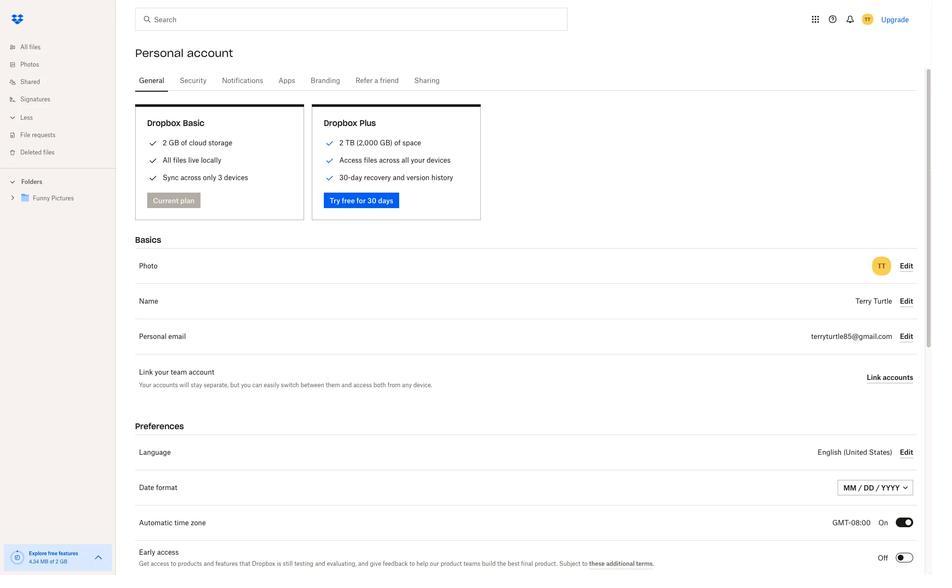 Task type: vqa. For each thing, say whether or not it's contained in the screenshot.
SIGNATURES
yes



Task type: describe. For each thing, give the bounding box(es) containing it.
stay
[[191, 381, 202, 389]]

1 / from the left
[[859, 484, 863, 492]]

link accounts button
[[868, 372, 914, 384]]

edit for terryturtle85@gmail.com
[[901, 332, 914, 341]]

terms
[[637, 560, 653, 567]]

3
[[218, 173, 223, 182]]

the
[[498, 561, 507, 567]]

2 to from the left
[[410, 561, 415, 567]]

tt inside tt popup button
[[866, 16, 871, 22]]

edit for terry turtle
[[901, 297, 914, 305]]

version
[[407, 173, 430, 182]]

team
[[171, 369, 187, 376]]

funny
[[33, 196, 50, 202]]

0 vertical spatial account
[[187, 46, 233, 60]]

file requests
[[20, 132, 55, 138]]

security tab
[[176, 69, 211, 92]]

date format
[[139, 485, 177, 491]]

1 vertical spatial across
[[181, 173, 201, 182]]

less
[[20, 115, 33, 121]]

between
[[301, 381, 324, 389]]

all for all files
[[20, 44, 28, 50]]

only
[[203, 173, 216, 182]]

dropbox for dropbox basic
[[147, 118, 181, 128]]

dropbox inside the get access to products and features that dropbox is still testing and evaluating, and give feedback to help our product teams build the best final product. subject to these additional terms .
[[252, 561, 275, 567]]

and right testing
[[315, 561, 326, 567]]

2 tb (2,000 gb) of space
[[340, 139, 422, 147]]

(united
[[844, 449, 868, 456]]

gmt-
[[833, 520, 852, 527]]

terry
[[856, 298, 872, 305]]

refer a friend
[[356, 77, 399, 84]]

Search text field
[[154, 14, 548, 25]]

cloud
[[189, 139, 207, 147]]

0 vertical spatial gb
[[169, 139, 179, 147]]

branding tab
[[307, 69, 344, 92]]

your
[[139, 381, 152, 389]]

locally
[[201, 156, 222, 164]]

(2,000
[[357, 139, 378, 147]]

security
[[180, 77, 207, 84]]

history
[[432, 173, 454, 182]]

turtle
[[874, 298, 893, 305]]

link your team account
[[139, 369, 215, 376]]

final
[[522, 561, 534, 567]]

from
[[388, 381, 401, 389]]

dropbox image
[[8, 10, 27, 29]]

files for all files
[[29, 44, 41, 50]]

edit button for english (united states)
[[901, 447, 914, 458]]

photos link
[[8, 56, 116, 73]]

build
[[482, 561, 496, 567]]

recommended image for 2
[[324, 138, 336, 149]]

folders button
[[0, 174, 116, 189]]

0 vertical spatial access
[[354, 381, 372, 389]]

storage
[[209, 139, 233, 147]]

tb
[[346, 139, 355, 147]]

help
[[417, 561, 429, 567]]

apps
[[279, 77, 295, 84]]

email
[[169, 333, 186, 340]]

automatic
[[139, 520, 173, 527]]

access for get access to products and features that dropbox is still testing and evaluating, and give feedback to help our product teams build the best final product. subject to these additional terms .
[[151, 561, 169, 567]]

preferences
[[135, 422, 184, 431]]

notifications
[[222, 77, 263, 84]]

evaluating,
[[327, 561, 357, 567]]

recommended image for 30-
[[324, 172, 336, 184]]

1 horizontal spatial your
[[411, 156, 425, 164]]

device.
[[414, 381, 433, 389]]

basics
[[135, 235, 161, 245]]

30-day recovery and version history
[[340, 173, 454, 182]]

these
[[590, 560, 605, 567]]

2 gb of cloud storage
[[163, 139, 233, 147]]

personal for personal account
[[135, 46, 184, 60]]

date
[[139, 485, 154, 491]]

testing
[[295, 561, 314, 567]]

general
[[139, 77, 164, 84]]

personal email
[[139, 333, 186, 340]]

you
[[241, 381, 251, 389]]

try free for 30 days button
[[324, 193, 400, 208]]

product
[[441, 561, 462, 567]]

mb
[[40, 560, 48, 565]]

gb inside explore free features 4.34 mb of 2 gb
[[60, 560, 67, 565]]

deleted files link
[[8, 144, 116, 161]]

tab list containing general
[[135, 68, 918, 92]]

easily
[[264, 381, 280, 389]]

personal for personal email
[[139, 333, 167, 340]]

refer
[[356, 77, 373, 84]]

a
[[375, 77, 379, 84]]

best
[[508, 561, 520, 567]]

product.
[[535, 561, 558, 567]]

link accounts
[[868, 373, 914, 382]]

terryturtle85@gmail.com
[[812, 333, 893, 340]]

0 vertical spatial devices
[[427, 156, 451, 164]]

all for all files live locally
[[163, 156, 171, 164]]

deleted files
[[20, 150, 55, 156]]

yyyy
[[882, 484, 901, 492]]

plus
[[360, 118, 376, 128]]

english (united states)
[[818, 449, 893, 456]]

access
[[340, 156, 362, 164]]

1 vertical spatial account
[[189, 369, 215, 376]]

states)
[[870, 449, 893, 456]]

get access to products and features that dropbox is still testing and evaluating, and give feedback to help our product teams build the best final product. subject to these additional terms .
[[139, 560, 655, 567]]

features inside the get access to products and features that dropbox is still testing and evaluating, and give feedback to help our product teams build the best final product. subject to these additional terms .
[[216, 561, 238, 567]]

3 to from the left
[[583, 561, 588, 567]]

1 vertical spatial tt
[[878, 262, 887, 271]]

explore free features 4.34 mb of 2 gb
[[29, 551, 78, 565]]

dropbox plus
[[324, 118, 376, 128]]

recommended image
[[324, 155, 336, 167]]

english
[[818, 449, 842, 456]]



Task type: locate. For each thing, give the bounding box(es) containing it.
try free for 30 days
[[330, 196, 394, 205]]

1 horizontal spatial accounts
[[884, 373, 914, 382]]

1 horizontal spatial 2
[[163, 139, 167, 147]]

features
[[59, 551, 78, 557], [216, 561, 238, 567]]

give
[[370, 561, 382, 567]]

upgrade
[[882, 15, 910, 23]]

1 horizontal spatial gb
[[169, 139, 179, 147]]

1 horizontal spatial of
[[181, 139, 187, 147]]

all files live locally
[[163, 156, 222, 164]]

access for early access
[[157, 549, 179, 556]]

that
[[240, 561, 251, 567]]

1 to from the left
[[171, 561, 176, 567]]

0 horizontal spatial free
[[48, 551, 57, 557]]

files up 'photos'
[[29, 44, 41, 50]]

requests
[[32, 132, 55, 138]]

1 vertical spatial recommended image
[[324, 172, 336, 184]]

less image
[[8, 113, 17, 122]]

features right explore at the bottom of page
[[59, 551, 78, 557]]

your accounts will stay separate, but you can easily switch between them and access both from any device.
[[139, 381, 433, 389]]

1 horizontal spatial dropbox
[[252, 561, 275, 567]]

1 horizontal spatial devices
[[427, 156, 451, 164]]

0 vertical spatial personal
[[135, 46, 184, 60]]

separate,
[[204, 381, 229, 389]]

2 edit from the top
[[901, 297, 914, 305]]

explore
[[29, 551, 47, 557]]

list containing all files
[[0, 33, 116, 168]]

access right early
[[157, 549, 179, 556]]

photos
[[20, 62, 39, 68]]

of right gb)
[[395, 139, 401, 147]]

1 horizontal spatial free
[[342, 196, 355, 205]]

of left cloud
[[181, 139, 187, 147]]

free for try
[[342, 196, 355, 205]]

access
[[354, 381, 372, 389], [157, 549, 179, 556], [151, 561, 169, 567]]

try
[[330, 196, 340, 205]]

personal
[[135, 46, 184, 60], [139, 333, 167, 340]]

0 horizontal spatial accounts
[[153, 381, 178, 389]]

edit button for terry turtle
[[901, 296, 914, 307]]

dropbox left is
[[252, 561, 275, 567]]

1 vertical spatial free
[[48, 551, 57, 557]]

link for link accounts
[[868, 373, 882, 382]]

link
[[139, 369, 153, 376], [868, 373, 882, 382]]

2
[[163, 139, 167, 147], [340, 139, 344, 147], [56, 560, 59, 565]]

days
[[378, 196, 394, 205]]

apps tab
[[275, 69, 299, 92]]

access left the both
[[354, 381, 372, 389]]

and right them on the bottom of the page
[[342, 381, 352, 389]]

pictures
[[51, 196, 74, 202]]

0 horizontal spatial dropbox
[[147, 118, 181, 128]]

mm / dd / yyyy button
[[839, 480, 914, 496]]

your right all
[[411, 156, 425, 164]]

recommended image up recommended icon
[[324, 138, 336, 149]]

0 vertical spatial your
[[411, 156, 425, 164]]

2 vertical spatial access
[[151, 561, 169, 567]]

dropbox for dropbox plus
[[324, 118, 358, 128]]

2 horizontal spatial 2
[[340, 139, 344, 147]]

early
[[139, 549, 155, 556]]

list
[[0, 33, 116, 168]]

0 horizontal spatial devices
[[224, 173, 248, 182]]

all
[[20, 44, 28, 50], [163, 156, 171, 164]]

your left team
[[155, 369, 169, 376]]

tt up turtle
[[878, 262, 887, 271]]

0 vertical spatial all
[[20, 44, 28, 50]]

1 horizontal spatial link
[[868, 373, 882, 382]]

1 horizontal spatial features
[[216, 561, 238, 567]]

edit button for terryturtle85@gmail.com
[[901, 331, 914, 343]]

dd
[[865, 484, 875, 492]]

upgrade link
[[882, 15, 910, 23]]

notifications tab
[[218, 69, 267, 92]]

quota usage element
[[10, 550, 25, 566]]

deleted
[[20, 150, 42, 156]]

30-
[[340, 173, 351, 182]]

across left all
[[379, 156, 400, 164]]

account up stay
[[189, 369, 215, 376]]

1 horizontal spatial tt
[[878, 262, 887, 271]]

files for all files live locally
[[173, 156, 187, 164]]

sharing
[[415, 77, 440, 84]]

link for link your team account
[[139, 369, 153, 376]]

branding
[[311, 77, 340, 84]]

to left these
[[583, 561, 588, 567]]

1 horizontal spatial /
[[877, 484, 880, 492]]

0 horizontal spatial across
[[181, 173, 201, 182]]

2 edit button from the top
[[901, 296, 914, 307]]

2 recommended image from the top
[[324, 172, 336, 184]]

to left the products
[[171, 561, 176, 567]]

1 edit from the top
[[901, 262, 914, 270]]

0 horizontal spatial tt
[[866, 16, 871, 22]]

0 vertical spatial free
[[342, 196, 355, 205]]

/ right dd
[[877, 484, 880, 492]]

free for explore
[[48, 551, 57, 557]]

2 / from the left
[[877, 484, 880, 492]]

all up 'photos'
[[20, 44, 28, 50]]

accounts inside button
[[884, 373, 914, 382]]

0 horizontal spatial to
[[171, 561, 176, 567]]

space
[[403, 139, 422, 147]]

free inside button
[[342, 196, 355, 205]]

0 vertical spatial features
[[59, 551, 78, 557]]

1 vertical spatial personal
[[139, 333, 167, 340]]

1 edit button from the top
[[901, 260, 914, 272]]

0 vertical spatial recommended image
[[324, 138, 336, 149]]

4 edit button from the top
[[901, 447, 914, 458]]

recommended image left 30-
[[324, 172, 336, 184]]

day
[[351, 173, 363, 182]]

link inside button
[[868, 373, 882, 382]]

dropbox up tb
[[324, 118, 358, 128]]

link down terryturtle85@gmail.com
[[868, 373, 882, 382]]

recovery
[[364, 173, 391, 182]]

across down the all files live locally on the left of the page
[[181, 173, 201, 182]]

2 for dropbox basic
[[163, 139, 167, 147]]

0 horizontal spatial features
[[59, 551, 78, 557]]

gb)
[[380, 139, 393, 147]]

for
[[357, 196, 366, 205]]

feedback
[[383, 561, 408, 567]]

1 vertical spatial gb
[[60, 560, 67, 565]]

accounts for your
[[153, 381, 178, 389]]

will
[[180, 381, 189, 389]]

edit for english (united states)
[[901, 448, 914, 457]]

zone
[[191, 520, 206, 527]]

automatic time zone
[[139, 520, 206, 527]]

files for deleted files
[[43, 150, 55, 156]]

both
[[374, 381, 386, 389]]

general tab
[[135, 69, 168, 92]]

files down (2,000
[[364, 156, 378, 164]]

tt left upgrade
[[866, 16, 871, 22]]

time
[[174, 520, 189, 527]]

1 horizontal spatial to
[[410, 561, 415, 567]]

our
[[430, 561, 439, 567]]

08:00
[[852, 520, 872, 527]]

recommended image
[[324, 138, 336, 149], [324, 172, 336, 184]]

access down early access
[[151, 561, 169, 567]]

personal left email
[[139, 333, 167, 340]]

0 horizontal spatial /
[[859, 484, 863, 492]]

them
[[326, 381, 340, 389]]

account up security
[[187, 46, 233, 60]]

get
[[139, 561, 149, 567]]

teams
[[464, 561, 481, 567]]

dropbox basic
[[147, 118, 205, 128]]

of inside explore free features 4.34 mb of 2 gb
[[50, 560, 54, 565]]

2 horizontal spatial of
[[395, 139, 401, 147]]

free left for
[[342, 196, 355, 205]]

3 edit button from the top
[[901, 331, 914, 343]]

1 horizontal spatial all
[[163, 156, 171, 164]]

language
[[139, 449, 171, 456]]

all files link
[[8, 39, 116, 56]]

gb down dropbox basic
[[169, 139, 179, 147]]

and right the products
[[204, 561, 214, 567]]

2 left tb
[[340, 139, 344, 147]]

/
[[859, 484, 863, 492], [877, 484, 880, 492]]

1 vertical spatial features
[[216, 561, 238, 567]]

gb right mb
[[60, 560, 67, 565]]

can
[[253, 381, 262, 389]]

access inside the get access to products and features that dropbox is still testing and evaluating, and give feedback to help our product teams build the best final product. subject to these additional terms .
[[151, 561, 169, 567]]

0 horizontal spatial link
[[139, 369, 153, 376]]

1 vertical spatial devices
[[224, 173, 248, 182]]

tt
[[866, 16, 871, 22], [878, 262, 887, 271]]

accounts for link
[[884, 373, 914, 382]]

.
[[653, 561, 655, 567]]

free inside explore free features 4.34 mb of 2 gb
[[48, 551, 57, 557]]

files left live in the left top of the page
[[173, 156, 187, 164]]

edit
[[901, 262, 914, 270], [901, 297, 914, 305], [901, 332, 914, 341], [901, 448, 914, 457]]

files
[[29, 44, 41, 50], [43, 150, 55, 156], [173, 156, 187, 164], [364, 156, 378, 164]]

2 horizontal spatial dropbox
[[324, 118, 358, 128]]

and
[[393, 173, 405, 182], [342, 381, 352, 389], [204, 561, 214, 567], [315, 561, 326, 567], [358, 561, 369, 567]]

0 horizontal spatial your
[[155, 369, 169, 376]]

2 for dropbox plus
[[340, 139, 344, 147]]

2 right mb
[[56, 560, 59, 565]]

name
[[139, 298, 158, 305]]

and left give
[[358, 561, 369, 567]]

1 vertical spatial your
[[155, 369, 169, 376]]

1 horizontal spatial across
[[379, 156, 400, 164]]

devices right the 3
[[224, 173, 248, 182]]

sync
[[163, 173, 179, 182]]

tab list
[[135, 68, 918, 92]]

0 horizontal spatial 2
[[56, 560, 59, 565]]

all files
[[20, 44, 41, 50]]

0 vertical spatial across
[[379, 156, 400, 164]]

sharing tab
[[411, 69, 444, 92]]

/ left dd
[[859, 484, 863, 492]]

files for access files across all your devices
[[364, 156, 378, 164]]

2 horizontal spatial to
[[583, 561, 588, 567]]

1 recommended image from the top
[[324, 138, 336, 149]]

dropbox left basic
[[147, 118, 181, 128]]

and down access files across all your devices
[[393, 173, 405, 182]]

refer a friend tab
[[352, 69, 403, 92]]

off
[[879, 555, 889, 562]]

shared link
[[8, 73, 116, 91]]

early access
[[139, 549, 179, 556]]

2 inside explore free features 4.34 mb of 2 gb
[[56, 560, 59, 565]]

3 edit from the top
[[901, 332, 914, 341]]

0 vertical spatial tt
[[866, 16, 871, 22]]

free up mb
[[48, 551, 57, 557]]

switch
[[281, 381, 299, 389]]

all up sync
[[163, 156, 171, 164]]

1 vertical spatial access
[[157, 549, 179, 556]]

file requests link
[[8, 127, 116, 144]]

features left that
[[216, 561, 238, 567]]

shared
[[20, 79, 40, 85]]

terry turtle
[[856, 298, 893, 305]]

all
[[402, 156, 409, 164]]

on
[[879, 520, 889, 527]]

basic
[[183, 118, 205, 128]]

is
[[277, 561, 282, 567]]

funny pictures
[[33, 196, 74, 202]]

devices up history
[[427, 156, 451, 164]]

files right deleted
[[43, 150, 55, 156]]

0 horizontal spatial of
[[50, 560, 54, 565]]

features inside explore free features 4.34 mb of 2 gb
[[59, 551, 78, 557]]

link up your
[[139, 369, 153, 376]]

folders
[[21, 178, 42, 186]]

0 horizontal spatial all
[[20, 44, 28, 50]]

your
[[411, 156, 425, 164], [155, 369, 169, 376]]

of right mb
[[50, 560, 54, 565]]

all inside list
[[20, 44, 28, 50]]

personal up the general 'tab'
[[135, 46, 184, 60]]

mm
[[844, 484, 857, 492]]

0 horizontal spatial gb
[[60, 560, 67, 565]]

2 down dropbox basic
[[163, 139, 167, 147]]

4 edit from the top
[[901, 448, 914, 457]]

to left the help
[[410, 561, 415, 567]]

1 vertical spatial all
[[163, 156, 171, 164]]



